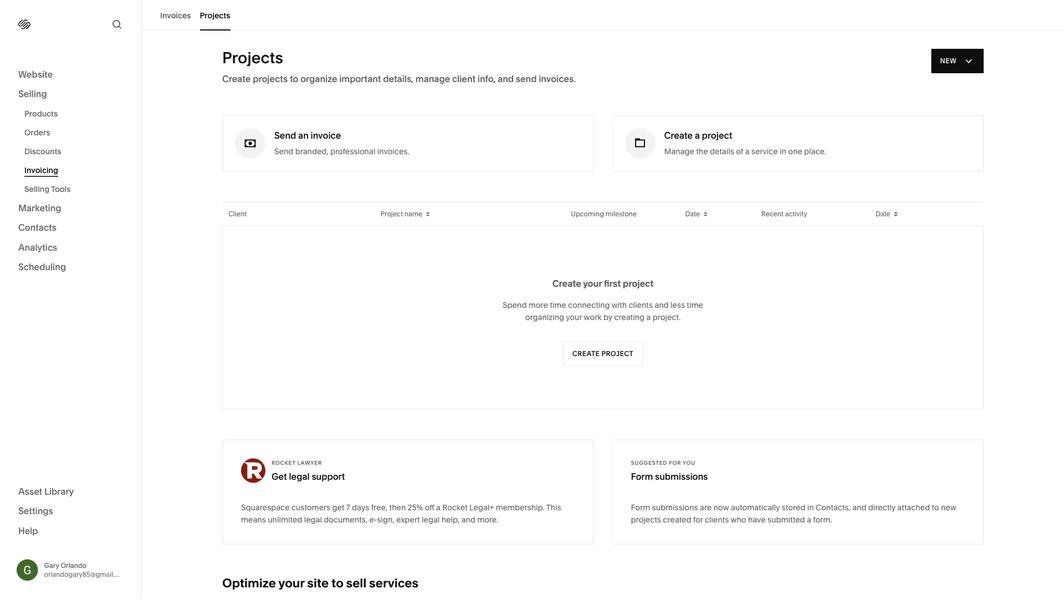 Task type: locate. For each thing, give the bounding box(es) containing it.
selling
[[18, 88, 47, 99], [24, 184, 49, 194]]

selling link
[[18, 88, 123, 101]]

tools
[[51, 184, 71, 194]]

products link
[[24, 104, 129, 123]]

selling down the website
[[18, 88, 47, 99]]

gary orlando orlandogary85@gmail.com
[[44, 561, 129, 578]]

asset library link
[[18, 485, 123, 498]]

invoicing link
[[24, 161, 129, 180]]

selling for selling tools
[[24, 184, 49, 194]]

orders
[[24, 128, 50, 137]]

orders link
[[24, 123, 129, 142]]

marketing link
[[18, 202, 123, 215]]

settings link
[[18, 505, 123, 518]]

0 vertical spatial selling
[[18, 88, 47, 99]]

analytics link
[[18, 241, 123, 254]]

1 vertical spatial selling
[[24, 184, 49, 194]]

selling inside selling link
[[18, 88, 47, 99]]

selling up the 'marketing'
[[24, 184, 49, 194]]

discounts link
[[24, 142, 129, 161]]

selling inside selling tools 'link'
[[24, 184, 49, 194]]

orlando
[[61, 561, 87, 569]]

selling tools
[[24, 184, 71, 194]]

projecthubsubrouter element
[[142, 0, 1065, 599]]

products
[[24, 109, 58, 118]]



Task type: vqa. For each thing, say whether or not it's contained in the screenshot.
site
no



Task type: describe. For each thing, give the bounding box(es) containing it.
selling tools link
[[24, 180, 129, 199]]

asset library
[[18, 486, 74, 497]]

invoicing
[[24, 166, 58, 175]]

marketing
[[18, 202, 61, 213]]

contacts link
[[18, 222, 123, 235]]

help
[[18, 525, 38, 536]]

help link
[[18, 525, 38, 537]]

discounts
[[24, 147, 61, 156]]

website
[[18, 69, 53, 80]]

orlandogary85@gmail.com
[[44, 570, 129, 578]]

scheduling link
[[18, 261, 123, 274]]

gary
[[44, 561, 59, 569]]

asset
[[18, 486, 42, 497]]

analytics
[[18, 242, 57, 253]]

contacts
[[18, 222, 57, 233]]

scheduling
[[18, 262, 66, 272]]

website link
[[18, 68, 123, 81]]

library
[[44, 486, 74, 497]]

selling for selling
[[18, 88, 47, 99]]

settings
[[18, 506, 53, 516]]



